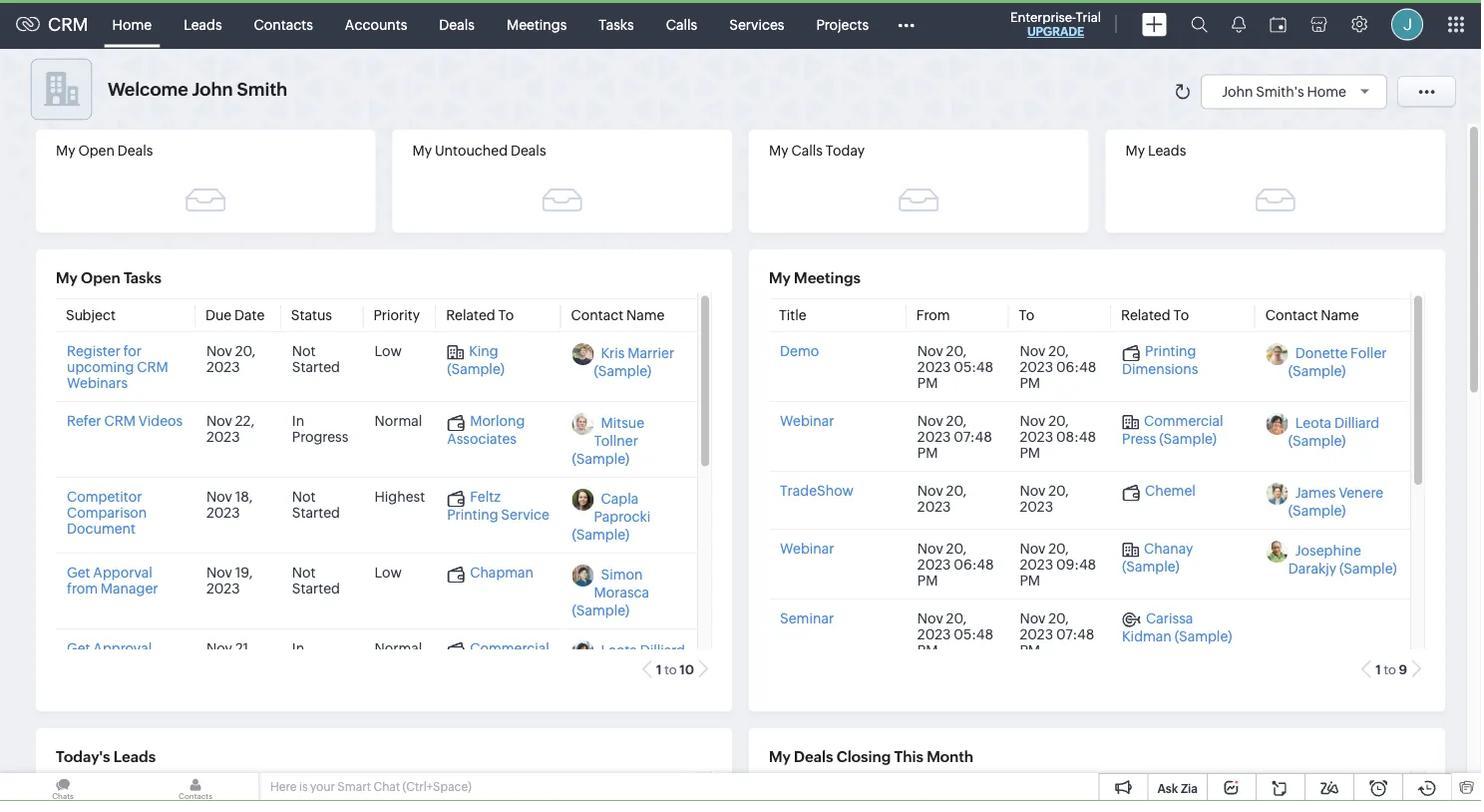 Task type: locate. For each thing, give the bounding box(es) containing it.
meetings
[[507, 16, 567, 32], [794, 269, 861, 287]]

1 vertical spatial commercial
[[470, 640, 550, 656]]

2 contact from the left
[[1266, 307, 1318, 323]]

my deals closing this month
[[769, 748, 974, 766]]

(sample) for capla paprocki (sample) link
[[572, 526, 630, 542]]

0 vertical spatial not started
[[292, 343, 340, 375]]

0 horizontal spatial press
[[447, 658, 481, 674]]

leota dilliard (sample) up the james
[[1289, 415, 1380, 449]]

from
[[67, 580, 98, 596], [67, 656, 98, 672]]

(sample) down chanay in the bottom of the page
[[1123, 558, 1180, 574]]

manager down "get apporval from manager" link on the left bottom of page
[[101, 656, 158, 672]]

leota down 'morasca'
[[601, 642, 638, 658]]

contact for 1st contact name link from the right
[[1266, 307, 1318, 323]]

manager inside get apporval from manager
[[101, 580, 158, 596]]

manager inside get approval from manager
[[101, 656, 158, 672]]

nov
[[206, 343, 232, 359], [918, 343, 944, 359], [1020, 343, 1046, 359], [206, 413, 232, 429], [918, 413, 944, 429], [1020, 413, 1046, 429], [918, 482, 944, 498], [1020, 482, 1046, 498], [206, 488, 232, 504], [918, 540, 944, 556], [1020, 540, 1046, 556], [206, 564, 232, 580], [918, 610, 944, 626], [1020, 610, 1046, 626], [206, 640, 232, 656]]

press inside commercial press (sample)
[[1123, 430, 1157, 446]]

not started down status link
[[292, 343, 340, 375]]

started down status link
[[292, 359, 340, 375]]

nov 20, 2023 05:48 pm
[[918, 343, 994, 391], [918, 610, 994, 658]]

1 vertical spatial manager
[[101, 656, 158, 672]]

2 1 from the left
[[1376, 662, 1382, 677]]

1 horizontal spatial to
[[1019, 307, 1035, 323]]

printing inside feltz printing service
[[447, 506, 498, 522]]

open up subject
[[81, 269, 121, 287]]

0 vertical spatial press
[[1123, 430, 1157, 446]]

3 to from the left
[[1174, 307, 1190, 323]]

deals left closing
[[794, 748, 834, 766]]

2 manager from the top
[[101, 656, 158, 672]]

0 vertical spatial crm
[[48, 14, 88, 35]]

1 progress from the top
[[292, 429, 349, 445]]

2 contact name link from the left
[[1266, 307, 1360, 323]]

commercial down dimensions
[[1145, 413, 1224, 429]]

0 vertical spatial started
[[292, 359, 340, 375]]

commercial press (sample)
[[1123, 413, 1224, 446]]

meetings left tasks link
[[507, 16, 567, 32]]

nov 20, 2023 06:48 pm
[[1020, 343, 1097, 391], [918, 540, 994, 588]]

capla
[[601, 490, 639, 506]]

commercial inside commercial press (sample)
[[1145, 413, 1224, 429]]

highest
[[375, 488, 425, 504]]

to left '10'
[[665, 662, 677, 677]]

name up donette
[[1321, 307, 1360, 323]]

profile image
[[1392, 8, 1424, 40]]

0 horizontal spatial tasks
[[124, 269, 162, 287]]

21,
[[235, 640, 252, 656]]

simon morasca (sample) link
[[572, 566, 650, 618]]

your
[[310, 780, 335, 794]]

progress for 21,
[[292, 656, 349, 672]]

0 horizontal spatial nov 20, 2023
[[206, 343, 256, 375]]

nov 19, 2023
[[206, 564, 253, 596]]

0 vertical spatial leota
[[1296, 415, 1332, 431]]

started right the 18,
[[292, 504, 340, 520]]

2 name from the left
[[1321, 307, 1360, 323]]

2 low from the top
[[375, 564, 402, 580]]

1 started from the top
[[292, 359, 340, 375]]

status link
[[291, 307, 332, 323]]

related to link
[[446, 307, 514, 323], [1122, 307, 1190, 323]]

0 horizontal spatial to
[[665, 662, 677, 677]]

king (sample)
[[447, 343, 505, 376]]

0 horizontal spatial calls
[[666, 16, 698, 32]]

pm inside nov 20, 2023 08:48 pm
[[1020, 445, 1041, 461]]

here
[[270, 780, 297, 794]]

(sample) inside simon morasca (sample)
[[572, 602, 630, 618]]

2 started from the top
[[292, 504, 340, 520]]

3 not started from the top
[[292, 564, 340, 596]]

title
[[779, 307, 807, 323]]

competitor comparison document
[[67, 488, 147, 536]]

refer crm videos
[[67, 413, 183, 429]]

printing down feltz
[[447, 506, 498, 522]]

0 vertical spatial get
[[67, 564, 90, 580]]

webinar for nov 20, 2023 06:48 pm
[[780, 540, 835, 556]]

commercial press (sample) link
[[1123, 413, 1224, 446]]

contact name link up kris
[[571, 307, 665, 323]]

2 not started from the top
[[292, 488, 340, 520]]

open for tasks
[[81, 269, 121, 287]]

open for deals
[[78, 143, 115, 159]]

(sample) down the king at the left of the page
[[447, 360, 505, 376]]

0 vertical spatial webinar link
[[780, 413, 835, 429]]

2 related from the left
[[1122, 307, 1171, 323]]

my
[[56, 143, 75, 159], [413, 143, 432, 159], [769, 143, 789, 159], [1126, 143, 1146, 159], [56, 269, 78, 287], [769, 269, 791, 287], [769, 748, 791, 766]]

1 vertical spatial webinar link
[[780, 540, 835, 556]]

2 05:48 from the top
[[954, 626, 994, 642]]

commercial inside the commercial press
[[470, 640, 550, 656]]

related up the king at the left of the page
[[446, 307, 496, 323]]

meetings link
[[491, 0, 583, 48]]

2023
[[206, 359, 240, 375], [918, 359, 951, 375], [1020, 359, 1054, 375], [206, 429, 240, 445], [918, 429, 951, 445], [1020, 429, 1054, 445], [918, 498, 951, 514], [1020, 498, 1054, 514], [206, 504, 240, 520], [918, 556, 951, 572], [1020, 556, 1054, 572], [206, 580, 240, 596], [918, 626, 951, 642], [1020, 626, 1054, 642], [206, 656, 240, 672]]

press down chapman link on the left
[[447, 658, 481, 674]]

0 horizontal spatial to
[[498, 307, 514, 323]]

(sample) down 'morasca'
[[572, 602, 630, 618]]

my untouched deals
[[413, 143, 546, 159]]

1 horizontal spatial contact
[[1266, 307, 1318, 323]]

06:48
[[1057, 359, 1097, 375], [954, 556, 994, 572]]

related to link up the king at the left of the page
[[446, 307, 514, 323]]

1 horizontal spatial to
[[1384, 662, 1397, 677]]

2 to from the left
[[1019, 307, 1035, 323]]

1 in from the top
[[292, 413, 305, 429]]

(sample) down carissa
[[1175, 627, 1233, 643]]

0 vertical spatial progress
[[292, 429, 349, 445]]

1 vertical spatial nov 20, 2023 07:48 pm
[[1020, 610, 1095, 658]]

1 webinar from the top
[[780, 413, 835, 429]]

home up welcome
[[112, 16, 152, 32]]

chat
[[374, 780, 400, 794]]

1 vertical spatial started
[[292, 504, 340, 520]]

1 horizontal spatial 1
[[1376, 662, 1382, 677]]

dilliard up 1 to 10
[[640, 642, 686, 658]]

0 horizontal spatial printing
[[447, 506, 498, 522]]

deals right untouched
[[511, 143, 546, 159]]

john left smith's
[[1223, 83, 1254, 99]]

home right smith's
[[1308, 83, 1347, 99]]

low for king (sample)
[[375, 343, 402, 359]]

1 horizontal spatial john
[[1223, 83, 1254, 99]]

accounts
[[345, 16, 407, 32]]

1 horizontal spatial related to link
[[1122, 307, 1190, 323]]

name for 1st contact name link from the right
[[1321, 307, 1360, 323]]

in right "22,"
[[292, 413, 305, 429]]

date
[[235, 307, 265, 323]]

3 not from the top
[[292, 564, 316, 580]]

(sample) down the tollner
[[572, 451, 630, 466]]

0 horizontal spatial meetings
[[507, 16, 567, 32]]

1 horizontal spatial nov 20, 2023 06:48 pm
[[1020, 343, 1097, 391]]

subject
[[66, 307, 116, 323]]

started for nov 20, 2023
[[292, 359, 340, 375]]

0 vertical spatial 05:48
[[954, 359, 994, 375]]

not started right the 18,
[[292, 488, 340, 520]]

1 horizontal spatial calls
[[792, 143, 823, 159]]

0 vertical spatial normal
[[375, 413, 422, 429]]

crm right refer
[[104, 413, 136, 429]]

search element
[[1179, 0, 1220, 49]]

here is your smart chat (ctrl+space)
[[270, 780, 472, 794]]

calendar image
[[1270, 16, 1287, 32]]

commercial press link
[[447, 640, 550, 674]]

chapman
[[470, 564, 534, 580]]

closing
[[837, 748, 891, 766]]

1 horizontal spatial leota
[[1296, 415, 1332, 431]]

my for my open deals
[[56, 143, 75, 159]]

0 vertical spatial from
[[67, 580, 98, 596]]

nov inside nov 20, 2023 08:48 pm
[[1020, 413, 1046, 429]]

low down "priority" link
[[375, 343, 402, 359]]

1 left '10'
[[657, 662, 662, 677]]

kidman
[[1123, 627, 1172, 643]]

06:48 up 08:48
[[1057, 359, 1097, 375]]

not started for 19,
[[292, 564, 340, 596]]

to for my open tasks
[[665, 662, 677, 677]]

from down "get apporval from manager" link on the left bottom of page
[[67, 656, 98, 672]]

name up marrier
[[627, 307, 665, 323]]

get inside get apporval from manager
[[67, 564, 90, 580]]

for
[[123, 343, 142, 359]]

0 horizontal spatial related to
[[446, 307, 514, 323]]

tradeshow
[[780, 482, 854, 498]]

(sample) inside josephine darakjy (sample)
[[1340, 560, 1398, 576]]

manager
[[101, 580, 158, 596], [101, 656, 158, 672]]

webinar down tradeshow link
[[780, 540, 835, 556]]

venere
[[1339, 484, 1384, 500]]

get inside get approval from manager
[[67, 640, 90, 656]]

(sample) for "mitsue tollner (sample)" link in the left bottom of the page
[[572, 451, 630, 466]]

donette foller (sample)
[[1289, 345, 1387, 379]]

open
[[78, 143, 115, 159], [81, 269, 121, 287]]

calls left "today"
[[792, 143, 823, 159]]

1 horizontal spatial meetings
[[794, 269, 861, 287]]

(sample)
[[447, 360, 505, 376], [594, 363, 652, 379], [1289, 363, 1347, 379], [1160, 430, 1217, 446], [1289, 433, 1347, 449], [572, 451, 630, 466], [1289, 502, 1347, 518], [572, 526, 630, 542], [1123, 558, 1180, 574], [1340, 560, 1398, 576], [572, 602, 630, 618], [1175, 627, 1233, 643], [594, 660, 652, 676]]

0 horizontal spatial crm
[[48, 14, 88, 35]]

(sample) inside chanay (sample)
[[1123, 558, 1180, 574]]

0 vertical spatial in progress
[[292, 413, 349, 445]]

1 vertical spatial leads
[[1148, 143, 1187, 159]]

services
[[730, 16, 785, 32]]

due
[[205, 307, 232, 323]]

1 horizontal spatial 07:48
[[1057, 626, 1095, 642]]

leota for leftmost leota dilliard (sample) link
[[601, 642, 638, 658]]

get apporval from manager
[[67, 564, 158, 596]]

not down status link
[[292, 343, 316, 359]]

1 horizontal spatial leota dilliard (sample) link
[[1289, 415, 1380, 449]]

2 progress from the top
[[292, 656, 349, 672]]

2 in from the top
[[292, 640, 305, 656]]

john left smith
[[192, 79, 233, 100]]

document
[[67, 520, 136, 536]]

contact up kris
[[571, 307, 624, 323]]

1 normal from the top
[[375, 413, 422, 429]]

profile element
[[1380, 0, 1436, 48]]

competitor comparison document link
[[67, 488, 147, 536]]

2 webinar link from the top
[[780, 540, 835, 556]]

progress right 21,
[[292, 656, 349, 672]]

0 horizontal spatial contact name
[[571, 307, 665, 323]]

tasks
[[599, 16, 634, 32], [124, 269, 162, 287]]

3 started from the top
[[292, 580, 340, 596]]

2 in progress from the top
[[292, 640, 349, 672]]

from inside get apporval from manager
[[67, 580, 98, 596]]

chemel
[[1146, 482, 1196, 498]]

register
[[67, 343, 121, 359]]

related to link up printing dimensions
[[1122, 307, 1190, 323]]

(sample) down donette
[[1289, 363, 1347, 379]]

1 vertical spatial press
[[447, 658, 481, 674]]

07:48 left nov 20, 2023 08:48 pm
[[954, 429, 993, 445]]

1 not from the top
[[292, 343, 316, 359]]

2 nov 20, 2023 05:48 pm from the top
[[918, 610, 994, 658]]

crm
[[48, 14, 88, 35], [137, 359, 168, 375], [104, 413, 136, 429]]

1 05:48 from the top
[[954, 359, 994, 375]]

0 vertical spatial in
[[292, 413, 305, 429]]

1 horizontal spatial related
[[1122, 307, 1171, 323]]

commercial for commercial press
[[470, 640, 550, 656]]

dilliard down donette foller (sample) link
[[1335, 415, 1380, 431]]

calls right tasks link
[[666, 16, 698, 32]]

0 vertical spatial printing
[[1146, 343, 1197, 359]]

1 for my meetings
[[1376, 662, 1382, 677]]

webinar link down tradeshow link
[[780, 540, 835, 556]]

1 vertical spatial not
[[292, 488, 316, 504]]

1 vertical spatial leota dilliard (sample)
[[594, 642, 686, 676]]

0 vertical spatial leota dilliard (sample)
[[1289, 415, 1380, 449]]

(sample) left 1 to 10
[[594, 660, 652, 676]]

0 horizontal spatial 1
[[657, 662, 662, 677]]

2 normal from the top
[[375, 640, 422, 656]]

1 vertical spatial not started
[[292, 488, 340, 520]]

signals image
[[1232, 16, 1246, 33]]

0 horizontal spatial leota dilliard (sample) link
[[594, 642, 686, 676]]

started
[[292, 359, 340, 375], [292, 504, 340, 520], [292, 580, 340, 596]]

from for approval
[[67, 656, 98, 672]]

press inside the commercial press
[[447, 658, 481, 674]]

(sample) inside donette foller (sample)
[[1289, 363, 1347, 379]]

0 horizontal spatial john
[[192, 79, 233, 100]]

07:48 down 09:48
[[1057, 626, 1095, 642]]

from down document
[[67, 580, 98, 596]]

2 from from the top
[[67, 656, 98, 672]]

1 vertical spatial in progress
[[292, 640, 349, 672]]

get left apporval
[[67, 564, 90, 580]]

(sample) inside james venere (sample)
[[1289, 502, 1347, 518]]

2 horizontal spatial to
[[1174, 307, 1190, 323]]

(sample) up chemel in the right of the page
[[1160, 430, 1217, 446]]

1 vertical spatial dilliard
[[640, 642, 686, 658]]

0 vertical spatial meetings
[[507, 16, 567, 32]]

0 horizontal spatial leota dilliard (sample)
[[594, 642, 686, 676]]

0 horizontal spatial name
[[627, 307, 665, 323]]

1 horizontal spatial 06:48
[[1057, 359, 1097, 375]]

0 vertical spatial 07:48
[[954, 429, 993, 445]]

nov 20, 2023 07:48 pm
[[918, 413, 993, 461], [1020, 610, 1095, 658]]

manager up 'approval'
[[101, 580, 158, 596]]

0 vertical spatial webinar
[[780, 413, 835, 429]]

in right 21,
[[292, 640, 305, 656]]

enterprise-trial upgrade
[[1011, 9, 1102, 38]]

name
[[627, 307, 665, 323], [1321, 307, 1360, 323]]

to up printing dimensions
[[1174, 307, 1190, 323]]

contacts link
[[238, 0, 329, 48]]

signals element
[[1220, 0, 1258, 49]]

(sample) inside mitsue tollner (sample)
[[572, 451, 630, 466]]

1 horizontal spatial nov 20, 2023
[[918, 482, 967, 514]]

1 vertical spatial open
[[81, 269, 121, 287]]

nov 20, 2023 05:48 pm for nov 20, 2023 06:48 pm
[[918, 343, 994, 391]]

printing inside printing dimensions
[[1146, 343, 1197, 359]]

1 vertical spatial nov 20, 2023 05:48 pm
[[918, 610, 994, 658]]

crm left the home link
[[48, 14, 88, 35]]

competitor
[[67, 488, 142, 504]]

1 low from the top
[[375, 343, 402, 359]]

1 nov 20, 2023 05:48 pm from the top
[[918, 343, 994, 391]]

1 name from the left
[[627, 307, 665, 323]]

pm
[[918, 375, 938, 391], [1020, 375, 1041, 391], [918, 445, 938, 461], [1020, 445, 1041, 461], [918, 572, 938, 588], [1020, 572, 1041, 588], [918, 642, 938, 658], [1020, 642, 1041, 658]]

0 vertical spatial commercial
[[1145, 413, 1224, 429]]

(sample) inside capla paprocki (sample)
[[572, 526, 630, 542]]

1 to from the left
[[665, 662, 677, 677]]

projects link
[[801, 0, 885, 48]]

printing up dimensions
[[1146, 343, 1197, 359]]

1 horizontal spatial home
[[1308, 83, 1347, 99]]

nov inside nov 18, 2023
[[206, 488, 232, 504]]

1 vertical spatial 06:48
[[954, 556, 994, 572]]

get apporval from manager link
[[67, 564, 158, 596]]

1 horizontal spatial leota dilliard (sample)
[[1289, 415, 1380, 449]]

smart
[[338, 780, 371, 794]]

name for first contact name link
[[627, 307, 665, 323]]

1 horizontal spatial leads
[[184, 16, 222, 32]]

projects
[[817, 16, 869, 32]]

1 webinar link from the top
[[780, 413, 835, 429]]

1 horizontal spatial press
[[1123, 430, 1157, 446]]

1 vertical spatial leota dilliard (sample) link
[[594, 642, 686, 676]]

0 vertical spatial nov 20, 2023 07:48 pm
[[918, 413, 993, 461]]

(sample) down paprocki
[[572, 526, 630, 542]]

(sample) for kris marrier (sample) link
[[594, 363, 652, 379]]

2 not from the top
[[292, 488, 316, 504]]

get left 'approval'
[[67, 640, 90, 656]]

1 vertical spatial low
[[375, 564, 402, 580]]

not right the 18,
[[292, 488, 316, 504]]

meetings up "title"
[[794, 269, 861, 287]]

to link
[[1019, 307, 1035, 323]]

contact name link up donette
[[1266, 307, 1360, 323]]

nov 20, 2023 09:48 pm
[[1020, 540, 1097, 588]]

crm right upcoming
[[137, 359, 168, 375]]

king (sample) link
[[447, 343, 505, 376]]

tasks up for
[[124, 269, 162, 287]]

not right 19,
[[292, 564, 316, 580]]

1 to from the left
[[498, 307, 514, 323]]

meetings inside meetings link
[[507, 16, 567, 32]]

webinar link down demo link
[[780, 413, 835, 429]]

james venere (sample) link
[[1289, 484, 1384, 518]]

nov 20, 2023 05:48 pm for nov 20, 2023 07:48 pm
[[918, 610, 994, 658]]

1 contact from the left
[[571, 307, 624, 323]]

john smith's home link
[[1223, 83, 1377, 99]]

1 get from the top
[[67, 564, 90, 580]]

1 1 from the left
[[657, 662, 662, 677]]

to up the king at the left of the page
[[498, 307, 514, 323]]

2 webinar from the top
[[780, 540, 835, 556]]

started for nov 19, 2023
[[292, 580, 340, 596]]

1 from from the top
[[67, 580, 98, 596]]

contact name up donette
[[1266, 307, 1360, 323]]

2 vertical spatial started
[[292, 580, 340, 596]]

commercial for commercial press (sample)
[[1145, 413, 1224, 429]]

untouched
[[435, 143, 508, 159]]

commercial down chapman at left
[[470, 640, 550, 656]]

low down highest
[[375, 564, 402, 580]]

0 vertical spatial nov 20, 2023 06:48 pm
[[1020, 343, 1097, 391]]

deals left meetings link
[[439, 16, 475, 32]]

progress for 22,
[[292, 429, 349, 445]]

related up printing dimensions
[[1122, 307, 1171, 323]]

in progress right "22,"
[[292, 413, 349, 445]]

refer crm videos link
[[67, 413, 183, 429]]

to right from
[[1019, 307, 1035, 323]]

not started
[[292, 343, 340, 375], [292, 488, 340, 520], [292, 564, 340, 596]]

calls link
[[650, 0, 714, 48]]

0 vertical spatial manager
[[101, 580, 158, 596]]

leads for my leads
[[1148, 143, 1187, 159]]

1 vertical spatial webinar
[[780, 540, 835, 556]]

leota dilliard (sample) link down 'morasca'
[[594, 642, 686, 676]]

2023 inside nov 20, 2023 09:48 pm
[[1020, 556, 1054, 572]]

nov inside nov 21, 2023
[[206, 640, 232, 656]]

press up chemel link
[[1123, 430, 1157, 446]]

(sample) down the james
[[1289, 502, 1347, 518]]

1 horizontal spatial name
[[1321, 307, 1360, 323]]

my for my untouched deals
[[413, 143, 432, 159]]

my for my leads
[[1126, 143, 1146, 159]]

0 vertical spatial low
[[375, 343, 402, 359]]

in progress
[[292, 413, 349, 445], [292, 640, 349, 672]]

0 vertical spatial tasks
[[599, 16, 634, 32]]

2 vertical spatial leads
[[114, 748, 156, 766]]

to left 9
[[1384, 662, 1397, 677]]

leota dilliard (sample) link up the james
[[1289, 415, 1380, 449]]

contact for first contact name link
[[571, 307, 624, 323]]

contact name up kris
[[571, 307, 665, 323]]

20,
[[235, 343, 256, 359], [947, 343, 967, 359], [1049, 343, 1069, 359], [947, 413, 967, 429], [1049, 413, 1069, 429], [947, 482, 967, 498], [1049, 482, 1069, 498], [947, 540, 967, 556], [1049, 540, 1069, 556], [947, 610, 967, 626], [1049, 610, 1069, 626]]

1 vertical spatial 05:48
[[954, 626, 994, 642]]

1 vertical spatial tasks
[[124, 269, 162, 287]]

related to up the king at the left of the page
[[446, 307, 514, 323]]

1 horizontal spatial dilliard
[[1335, 415, 1380, 431]]

1 left 9
[[1376, 662, 1382, 677]]

started right 19,
[[292, 580, 340, 596]]

0 horizontal spatial 06:48
[[954, 556, 994, 572]]

(sample) down kris
[[594, 363, 652, 379]]

2 horizontal spatial crm
[[137, 359, 168, 375]]

06:48 left nov 20, 2023 09:48 pm
[[954, 556, 994, 572]]

1 horizontal spatial crm
[[104, 413, 136, 429]]

1 not started from the top
[[292, 343, 340, 375]]

(sample) inside the 'kris marrier (sample)'
[[594, 363, 652, 379]]

low for chapman
[[375, 564, 402, 580]]

2 contact name from the left
[[1266, 307, 1360, 323]]

1 contact name from the left
[[571, 307, 665, 323]]

approval
[[93, 640, 152, 656]]

not started right 19,
[[292, 564, 340, 596]]

apporval
[[93, 564, 152, 580]]

2 horizontal spatial leads
[[1148, 143, 1187, 159]]

2 to from the left
[[1384, 662, 1397, 677]]

carissa kidman (sample)
[[1123, 610, 1233, 643]]

related to up printing dimensions
[[1122, 307, 1190, 323]]

0 vertical spatial nov 20, 2023 05:48 pm
[[918, 343, 994, 391]]

leota down donette foller (sample) link
[[1296, 415, 1332, 431]]

from inside get approval from manager
[[67, 656, 98, 672]]

05:48 for nov 20, 2023 07:48 pm
[[954, 626, 994, 642]]

my for my deals closing this month
[[769, 748, 791, 766]]

1 horizontal spatial tasks
[[599, 16, 634, 32]]

tasks left 'calls' link
[[599, 16, 634, 32]]

(sample) up the james
[[1289, 433, 1347, 449]]

0 horizontal spatial contact
[[571, 307, 624, 323]]

(sample) inside commercial press (sample)
[[1160, 430, 1217, 446]]

leota dilliard (sample) down 'morasca'
[[594, 642, 686, 676]]

(sample) down josephine
[[1340, 560, 1398, 576]]

nov 20, 2023 08:48 pm
[[1020, 413, 1097, 461]]

leota dilliard (sample) for the topmost leota dilliard (sample) link
[[1289, 415, 1380, 449]]

open down welcome
[[78, 143, 115, 159]]

in progress right 21,
[[292, 640, 349, 672]]

deals link
[[423, 0, 491, 48]]

nov inside nov 22, 2023
[[206, 413, 232, 429]]

1 manager from the top
[[101, 580, 158, 596]]

0 horizontal spatial home
[[112, 16, 152, 32]]

pm inside nov 20, 2023 09:48 pm
[[1020, 572, 1041, 588]]

enterprise-
[[1011, 9, 1076, 24]]

progress right "22,"
[[292, 429, 349, 445]]

0 vertical spatial open
[[78, 143, 115, 159]]

1 in progress from the top
[[292, 413, 349, 445]]

contact up donette
[[1266, 307, 1318, 323]]

webinar down demo link
[[780, 413, 835, 429]]

09:48
[[1057, 556, 1097, 572]]

2 get from the top
[[67, 640, 90, 656]]



Task type: vqa. For each thing, say whether or not it's contained in the screenshot.
topmost Webinar
yes



Task type: describe. For each thing, give the bounding box(es) containing it.
create menu image
[[1143, 12, 1167, 36]]

chapman link
[[447, 564, 534, 582]]

dimensions
[[1123, 361, 1199, 377]]

services link
[[714, 0, 801, 48]]

1 vertical spatial nov 20, 2023 06:48 pm
[[918, 540, 994, 588]]

0 vertical spatial leads
[[184, 16, 222, 32]]

normal for morlong associates
[[375, 413, 422, 429]]

(ctrl+space)
[[403, 780, 472, 794]]

donette
[[1296, 345, 1348, 361]]

(sample) for the topmost leota dilliard (sample) link
[[1289, 433, 1347, 449]]

1 for my open tasks
[[657, 662, 662, 677]]

capla paprocki (sample)
[[572, 490, 651, 542]]

today
[[826, 143, 865, 159]]

welcome john smith
[[108, 79, 288, 100]]

marrier
[[628, 345, 675, 361]]

1 related from the left
[[446, 307, 496, 323]]

printing dimensions
[[1123, 343, 1199, 377]]

deals down welcome
[[118, 143, 153, 159]]

priority
[[374, 307, 420, 323]]

commercial press
[[447, 640, 550, 674]]

my for my calls today
[[769, 143, 789, 159]]

Other Modules field
[[885, 8, 928, 40]]

manager for approval
[[101, 656, 158, 672]]

20, inside nov 20, 2023 08:48 pm
[[1049, 413, 1069, 429]]

contacts
[[254, 16, 313, 32]]

ask zia
[[1158, 782, 1198, 795]]

chanay (sample) link
[[1123, 540, 1194, 574]]

demo
[[780, 343, 819, 359]]

darakjy
[[1289, 560, 1337, 576]]

(sample) for simon morasca (sample) link
[[572, 602, 630, 618]]

leota dilliard (sample) for leftmost leota dilliard (sample) link
[[594, 642, 686, 676]]

not for 19,
[[292, 564, 316, 580]]

register for upcoming crm webinars
[[67, 343, 168, 391]]

in progress for 21,
[[292, 640, 349, 672]]

simon
[[601, 566, 643, 582]]

(sample) for leftmost leota dilliard (sample) link
[[594, 660, 652, 676]]

05:48 for nov 20, 2023 06:48 pm
[[954, 359, 994, 375]]

in progress for 22,
[[292, 413, 349, 445]]

(sample) for james venere (sample) link
[[1289, 502, 1347, 518]]

webinar link for nov 20, 2023 07:48 pm
[[780, 413, 835, 429]]

my open deals
[[56, 143, 153, 159]]

upcoming
[[67, 359, 134, 375]]

morasca
[[594, 584, 650, 600]]

not started for 20,
[[292, 343, 340, 375]]

upgrade
[[1028, 25, 1085, 38]]

in for 21,
[[292, 640, 305, 656]]

videos
[[139, 413, 183, 429]]

service
[[501, 506, 550, 522]]

simon morasca (sample)
[[572, 566, 650, 618]]

(sample) for the josephine darakjy (sample) link
[[1340, 560, 1398, 576]]

0 vertical spatial leota dilliard (sample) link
[[1289, 415, 1380, 449]]

kris marrier (sample) link
[[594, 345, 675, 379]]

title link
[[779, 307, 807, 323]]

0 horizontal spatial 07:48
[[954, 429, 993, 445]]

1 to 9
[[1376, 662, 1408, 677]]

dilliard for leftmost leota dilliard (sample) link
[[640, 642, 686, 658]]

2 vertical spatial crm
[[104, 413, 136, 429]]

get approval from manager link
[[67, 640, 158, 672]]

my for my open tasks
[[56, 269, 78, 287]]

morlong associates
[[447, 413, 525, 446]]

leads link
[[168, 0, 238, 48]]

to for 1st related to link from the right
[[1174, 307, 1190, 323]]

john smith's home
[[1223, 83, 1347, 99]]

is
[[299, 780, 308, 794]]

1 horizontal spatial nov 20, 2023 07:48 pm
[[1020, 610, 1095, 658]]

josephine darakjy (sample) link
[[1289, 542, 1398, 576]]

feltz
[[470, 488, 501, 504]]

morlong associates link
[[447, 413, 525, 446]]

1 related to from the left
[[446, 307, 514, 323]]

press for commercial press
[[447, 658, 481, 674]]

mitsue
[[601, 415, 645, 431]]

smith's
[[1257, 83, 1305, 99]]

nov inside nov 20, 2023 09:48 pm
[[1020, 540, 1046, 556]]

nov 18, 2023
[[206, 488, 253, 520]]

2023 inside nov 22, 2023
[[206, 429, 240, 445]]

home link
[[96, 0, 168, 48]]

to for my meetings
[[1384, 662, 1397, 677]]

king
[[469, 343, 499, 359]]

leads for today's leads
[[114, 748, 156, 766]]

2023 inside nov 20, 2023 08:48 pm
[[1020, 429, 1054, 445]]

20, inside nov 20, 2023 09:48 pm
[[1049, 540, 1069, 556]]

nov 20, 2023 for not
[[206, 343, 256, 375]]

capla paprocki (sample) link
[[572, 490, 651, 542]]

(sample) inside carissa kidman (sample)
[[1175, 627, 1233, 643]]

1 vertical spatial home
[[1308, 83, 1347, 99]]

chanay
[[1145, 540, 1194, 556]]

nov 20, 2023 for nov
[[918, 482, 967, 514]]

0 vertical spatial home
[[112, 16, 152, 32]]

seminar
[[780, 610, 834, 626]]

press for commercial press (sample)
[[1123, 430, 1157, 446]]

status
[[291, 307, 332, 323]]

contact name for first contact name link
[[571, 307, 665, 323]]

10
[[680, 662, 695, 677]]

to for second related to link from right
[[498, 307, 514, 323]]

my for my meetings
[[769, 269, 791, 287]]

crm inside register for upcoming crm webinars
[[137, 359, 168, 375]]

kris
[[601, 345, 625, 361]]

james venere (sample)
[[1289, 484, 1384, 518]]

josephine
[[1296, 542, 1362, 558]]

2023 inside nov 18, 2023
[[206, 504, 240, 520]]

carissa kidman (sample) link
[[1123, 610, 1233, 643]]

webinar for nov 20, 2023 07:48 pm
[[780, 413, 835, 429]]

carissa
[[1147, 610, 1194, 626]]

normal for commercial press
[[375, 640, 422, 656]]

2 horizontal spatial nov 20, 2023
[[1020, 482, 1069, 514]]

not for 18,
[[292, 488, 316, 504]]

nov 21, 2023
[[206, 640, 252, 672]]

contacts image
[[133, 773, 258, 801]]

tasks link
[[583, 0, 650, 48]]

webinar link for nov 20, 2023 06:48 pm
[[780, 540, 835, 556]]

1 to 10
[[657, 662, 695, 677]]

chanay (sample)
[[1123, 540, 1194, 574]]

2023 inside nov 21, 2023
[[206, 656, 240, 672]]

started for nov 18, 2023
[[292, 504, 340, 520]]

from for apporval
[[67, 580, 98, 596]]

welcome
[[108, 79, 188, 100]]

contact name for 1st contact name link from the right
[[1266, 307, 1360, 323]]

month
[[927, 748, 974, 766]]

due date
[[205, 307, 265, 323]]

foller
[[1351, 345, 1387, 361]]

chemel link
[[1123, 482, 1196, 500]]

morlong
[[470, 413, 525, 429]]

seminar link
[[780, 610, 834, 626]]

1 vertical spatial 07:48
[[1057, 626, 1095, 642]]

1 vertical spatial calls
[[792, 143, 823, 159]]

chats image
[[0, 773, 126, 801]]

not started for 18,
[[292, 488, 340, 520]]

nov inside nov 19, 2023
[[206, 564, 232, 580]]

register for upcoming crm webinars link
[[67, 343, 168, 391]]

0 horizontal spatial nov 20, 2023 07:48 pm
[[918, 413, 993, 461]]

associates
[[447, 430, 517, 446]]

search image
[[1191, 16, 1208, 33]]

0 vertical spatial calls
[[666, 16, 698, 32]]

08:48
[[1057, 429, 1097, 445]]

subject link
[[66, 307, 116, 323]]

accounts link
[[329, 0, 423, 48]]

2 related to link from the left
[[1122, 307, 1190, 323]]

comparison
[[67, 504, 147, 520]]

0 vertical spatial 06:48
[[1057, 359, 1097, 375]]

(sample) for donette foller (sample) link
[[1289, 363, 1347, 379]]

2023 inside nov 19, 2023
[[206, 580, 240, 596]]

manager for apporval
[[101, 580, 158, 596]]

1 related to link from the left
[[446, 307, 514, 323]]

1 vertical spatial meetings
[[794, 269, 861, 287]]

22,
[[235, 413, 255, 429]]

create menu element
[[1131, 0, 1179, 48]]

2 related to from the left
[[1122, 307, 1190, 323]]

smith
[[237, 79, 288, 100]]

leota for the topmost leota dilliard (sample) link
[[1296, 415, 1332, 431]]

james
[[1296, 484, 1337, 500]]

feltz printing service link
[[447, 488, 550, 522]]

get for get approval from manager
[[67, 640, 90, 656]]

due date link
[[205, 307, 265, 323]]

9
[[1400, 662, 1408, 677]]

from
[[917, 307, 951, 323]]

not for 20,
[[292, 343, 316, 359]]

1 contact name link from the left
[[571, 307, 665, 323]]

dilliard for the topmost leota dilliard (sample) link
[[1335, 415, 1380, 431]]

get for get apporval from manager
[[67, 564, 90, 580]]

in for 22,
[[292, 413, 305, 429]]



